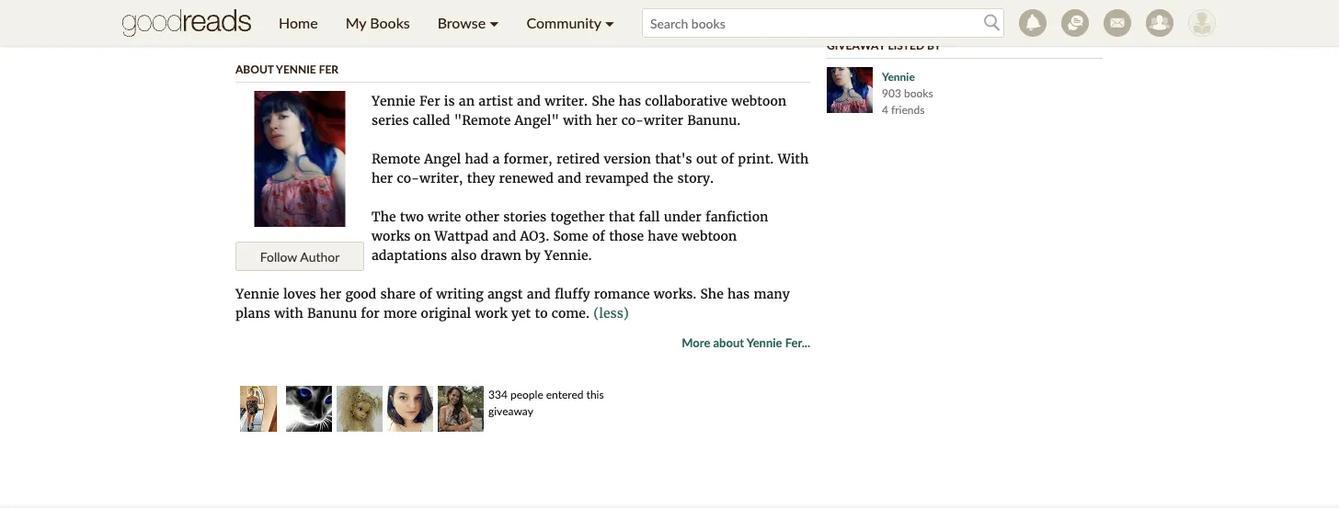 Task type: locate. For each thing, give the bounding box(es) containing it.
1 horizontal spatial with
[[563, 112, 593, 128]]

1 horizontal spatial fer
[[420, 92, 440, 109]]

called
[[413, 112, 450, 128]]

yennie link
[[882, 69, 965, 85]]

of up original
[[420, 286, 432, 302]]

0 vertical spatial co-
[[622, 112, 644, 128]]

write
[[428, 208, 461, 225]]

and inside remote angel had a former, retired version that's out of print. with her co-writer, they renewed and revamped the story.
[[558, 170, 582, 186]]

follow
[[260, 249, 297, 264]]

yennie inside 'yennie loves her good share of writing angst and fluffy romance works. she has many plans with banunu for more original work yet to come.'
[[236, 286, 279, 302]]

and
[[517, 92, 541, 109], [558, 170, 582, 186], [493, 228, 517, 244], [527, 286, 551, 302]]

of left those at the left top of the page
[[593, 228, 605, 244]]

home link
[[265, 0, 332, 46]]

angel"
[[515, 112, 559, 128]]

...more
[[348, 23, 386, 38]]

together
[[551, 208, 605, 225]]

0 vertical spatial of
[[722, 150, 734, 167]]

0 vertical spatial her
[[596, 112, 618, 128]]

giveaway
[[489, 404, 534, 418]]

▾ inside dropdown button
[[605, 14, 615, 32]]

come.
[[552, 305, 590, 321]]

fer...
[[786, 336, 811, 350]]

notifications image
[[1020, 9, 1047, 37]]

of inside 'yennie loves her good share of writing angst and fluffy romance works. she has many plans with banunu for more original work yet to come.'
[[420, 286, 432, 302]]

listed
[[888, 38, 925, 52]]

1 horizontal spatial co-
[[622, 112, 644, 128]]

and up drawn
[[493, 228, 517, 244]]

with down "loves"
[[274, 305, 303, 321]]

with
[[563, 112, 593, 128], [274, 305, 303, 321]]

plans
[[236, 305, 270, 321]]

fanfiction
[[706, 208, 769, 225]]

0 horizontal spatial with
[[274, 305, 303, 321]]

inbox image
[[1104, 9, 1132, 37]]

1 vertical spatial with
[[274, 305, 303, 321]]

of inside remote angel had a former, retired version that's out of print. with her co-writer, they renewed and revamped the story.
[[722, 150, 734, 167]]

0 horizontal spatial has
[[619, 92, 641, 109]]

2 horizontal spatial her
[[596, 112, 618, 128]]

with down writer.
[[563, 112, 593, 128]]

more about yennie fer...
[[682, 336, 811, 350]]

about yennie fer link
[[236, 62, 339, 75]]

0 horizontal spatial ▾
[[490, 14, 499, 32]]

0 horizontal spatial she
[[592, 92, 615, 109]]

banunu
[[307, 305, 357, 321]]

334 people entered this giveaway
[[489, 388, 604, 418]]

her inside remote angel had a former, retired version that's out of print. with her co-writer, they renewed and revamped the story.
[[372, 170, 393, 186]]

9078127 image
[[254, 91, 346, 227]]

0 horizontal spatial fer
[[319, 62, 339, 75]]

0 vertical spatial webtoon
[[732, 92, 787, 109]]

0 horizontal spatial her
[[320, 286, 342, 302]]

2 vertical spatial of
[[420, 286, 432, 302]]

▾ inside "popup button"
[[490, 14, 499, 32]]

▾ for browse ▾
[[490, 14, 499, 32]]

that
[[609, 208, 635, 225]]

the
[[653, 170, 674, 186]]

2 vertical spatial her
[[320, 286, 342, 302]]

yennie left fer...
[[747, 336, 783, 350]]

under
[[664, 208, 702, 225]]

1 horizontal spatial of
[[593, 228, 605, 244]]

yennie inside yennie 903 books 4 friends
[[882, 70, 915, 83]]

friend requests image
[[1147, 9, 1174, 37]]

she right writer.
[[592, 92, 615, 109]]

webtoon down "under"
[[682, 228, 737, 244]]

banunu.
[[688, 112, 741, 128]]

entered
[[546, 388, 584, 401]]

my group discussions image
[[1062, 9, 1089, 37]]

1 vertical spatial fer
[[420, 92, 440, 109]]

co-
[[622, 112, 644, 128], [397, 170, 420, 186]]

webtoon
[[732, 92, 787, 109], [682, 228, 737, 244]]

home
[[279, 14, 318, 32]]

0 vertical spatial has
[[619, 92, 641, 109]]

yennie up "903"
[[882, 70, 915, 83]]

yennie up plans
[[236, 286, 279, 302]]

1 vertical spatial her
[[372, 170, 393, 186]]

yennie for yennie fer is an artist and writer. she has collaborative webtoon series called "remote angel" with her co-writer banunu.
[[372, 92, 416, 109]]

and up the to
[[527, 286, 551, 302]]

fer
[[319, 62, 339, 75], [420, 92, 440, 109]]

co- down remote
[[397, 170, 420, 186]]

has
[[619, 92, 641, 109], [728, 286, 750, 302]]

of inside the two write other stories together that fall under fanfiction works on wattpad and ao3. some of those have webtoon adaptations also drawn by yennie.
[[593, 228, 605, 244]]

1 horizontal spatial ▾
[[605, 14, 615, 32]]

0 horizontal spatial of
[[420, 286, 432, 302]]

0 horizontal spatial co-
[[397, 170, 420, 186]]

she right works.
[[701, 286, 724, 302]]

two
[[400, 208, 424, 225]]

writer.
[[545, 92, 588, 109]]

1 ▾ from the left
[[490, 14, 499, 32]]

community ▾
[[527, 14, 615, 32]]

wattpad
[[435, 228, 489, 244]]

has left collaborative in the top of the page
[[619, 92, 641, 109]]

0 vertical spatial she
[[592, 92, 615, 109]]

▾ right browse
[[490, 14, 499, 32]]

2 horizontal spatial of
[[722, 150, 734, 167]]

follow author
[[260, 249, 340, 264]]

print.
[[738, 150, 774, 167]]

of right out
[[722, 150, 734, 167]]

browse ▾ button
[[424, 0, 513, 46]]

yennie for yennie 903 books 4 friends
[[882, 70, 915, 83]]

and up the angel" at the left
[[517, 92, 541, 109]]

(less) link
[[594, 305, 629, 321]]

1 vertical spatial she
[[701, 286, 724, 302]]

an
[[459, 92, 475, 109]]

more
[[682, 336, 711, 350]]

0 vertical spatial fer
[[319, 62, 339, 75]]

webtoon up the 'banunu.'
[[732, 92, 787, 109]]

yennie
[[276, 62, 316, 75], [882, 70, 915, 83], [372, 92, 416, 109], [236, 286, 279, 302], [747, 336, 783, 350]]

of
[[722, 150, 734, 167], [593, 228, 605, 244], [420, 286, 432, 302]]

has inside 'yennie loves her good share of writing angst and fluffy romance works. she has many plans with banunu for more original work yet to come.'
[[728, 286, 750, 302]]

"remote
[[454, 112, 511, 128]]

about
[[236, 62, 274, 75]]

they
[[467, 170, 495, 186]]

my
[[346, 14, 366, 32]]

menu containing home
[[265, 0, 629, 46]]

her up the version
[[596, 112, 618, 128]]

▾ right community
[[605, 14, 615, 32]]

about
[[714, 336, 745, 350]]

0 vertical spatial with
[[563, 112, 593, 128]]

is
[[444, 92, 455, 109]]

co- inside yennie fer is an artist and writer. she has collaborative webtoon series called "remote angel" with her co-writer banunu.
[[622, 112, 644, 128]]

those
[[609, 228, 644, 244]]

co- up the version
[[622, 112, 644, 128]]

1 vertical spatial of
[[593, 228, 605, 244]]

1 horizontal spatial her
[[372, 170, 393, 186]]

her down remote
[[372, 170, 393, 186]]

yennie fer is an artist and writer. she has collaborative webtoon series called "remote angel" with her co-writer banunu.
[[372, 92, 787, 128]]

has left the "many"
[[728, 286, 750, 302]]

have
[[648, 228, 678, 244]]

my books
[[346, 14, 410, 32]]

good
[[345, 286, 377, 302]]

1 vertical spatial webtoon
[[682, 228, 737, 244]]

1 vertical spatial co-
[[397, 170, 420, 186]]

2 ▾ from the left
[[605, 14, 615, 32]]

this
[[587, 388, 604, 401]]

and down retired
[[558, 170, 582, 186]]

yennie up the series
[[372, 92, 416, 109]]

1 horizontal spatial has
[[728, 286, 750, 302]]

(less)
[[594, 305, 629, 321]]

romance
[[594, 286, 650, 302]]

▾
[[490, 14, 499, 32], [605, 14, 615, 32]]

1 vertical spatial has
[[728, 286, 750, 302]]

yennie inside yennie fer is an artist and writer. she has collaborative webtoon series called "remote angel" with her co-writer banunu.
[[372, 92, 416, 109]]

her
[[596, 112, 618, 128], [372, 170, 393, 186], [320, 286, 342, 302]]

her up 'banunu'
[[320, 286, 342, 302]]

1 horizontal spatial she
[[701, 286, 724, 302]]

menu
[[265, 0, 629, 46]]

friends
[[892, 103, 925, 116]]

and inside the two write other stories together that fall under fanfiction works on wattpad and ao3. some of those have webtoon adaptations also drawn by yennie.
[[493, 228, 517, 244]]



Task type: describe. For each thing, give the bounding box(es) containing it.
has inside yennie fer is an artist and writer. she has collaborative webtoon series called "remote angel" with her co-writer banunu.
[[619, 92, 641, 109]]

writer,
[[420, 170, 463, 186]]

with inside yennie fer is an artist and writer. she has collaborative webtoon series called "remote angel" with her co-writer banunu.
[[563, 112, 593, 128]]

her inside yennie fer is an artist and writer. she has collaborative webtoon series called "remote angel" with her co-writer banunu.
[[596, 112, 618, 128]]

angst
[[488, 286, 523, 302]]

follow author button
[[236, 242, 364, 271]]

remote angel had a former, retired version that's out of print. with her co-writer, they renewed and revamped the story.
[[372, 150, 809, 186]]

giveaway
[[827, 38, 886, 52]]

writing
[[436, 286, 484, 302]]

the
[[372, 208, 396, 225]]

by
[[927, 38, 942, 52]]

many
[[754, 286, 790, 302]]

Search books text field
[[642, 8, 1005, 38]]

with inside 'yennie loves her good share of writing angst and fluffy romance works. she has many plans with banunu for more original work yet to come.'
[[274, 305, 303, 321]]

a
[[493, 150, 500, 167]]

drawn
[[481, 247, 522, 263]]

story.
[[678, 170, 714, 186]]

...more link
[[348, 23, 386, 38]]

adaptations
[[372, 247, 447, 263]]

work
[[475, 305, 508, 321]]

more about yennie fer... link
[[236, 335, 811, 351]]

fer inside yennie fer is an artist and writer. she has collaborative webtoon series called "remote angel" with her co-writer banunu.
[[420, 92, 440, 109]]

903
[[882, 86, 902, 100]]

on
[[415, 228, 431, 244]]

author
[[300, 249, 340, 264]]

Search for books to add to your shelves search field
[[642, 8, 1005, 38]]

with
[[778, 150, 809, 167]]

works.
[[654, 286, 697, 302]]

series
[[372, 112, 409, 128]]

334
[[489, 388, 508, 401]]

yennie 903 books 4 friends
[[882, 70, 934, 116]]

bob builder image
[[1189, 9, 1216, 37]]

by
[[525, 247, 541, 263]]

browse ▾
[[438, 14, 499, 32]]

my books link
[[332, 0, 424, 46]]

works
[[372, 228, 411, 244]]

to
[[535, 305, 548, 321]]

advertisement region
[[827, 0, 1103, 17]]

co- inside remote angel had a former, retired version that's out of print. with her co-writer, they renewed and revamped the story.
[[397, 170, 420, 186]]

webtoon inside yennie fer is an artist and writer. she has collaborative webtoon series called "remote angel" with her co-writer banunu.
[[732, 92, 787, 109]]

and inside yennie fer is an artist and writer. she has collaborative webtoon series called "remote angel" with her co-writer banunu.
[[517, 92, 541, 109]]

people
[[511, 388, 544, 401]]

webtoon inside the two write other stories together that fall under fanfiction works on wattpad and ao3. some of those have webtoon adaptations also drawn by yennie.
[[682, 228, 737, 244]]

the two write other stories together that fall under fanfiction works on wattpad and ao3. some of those have webtoon adaptations also drawn by yennie.
[[372, 208, 769, 263]]

angel
[[424, 150, 461, 167]]

community
[[527, 14, 602, 32]]

collaborative
[[645, 92, 728, 109]]

for
[[361, 305, 380, 321]]

browse
[[438, 14, 486, 32]]

yennie.
[[545, 247, 592, 263]]

yet
[[512, 305, 531, 321]]

also
[[451, 247, 477, 263]]

remote
[[372, 150, 421, 167]]

and inside 'yennie loves her good share of writing angst and fluffy romance works. she has many plans with banunu for more original work yet to come.'
[[527, 286, 551, 302]]

she inside yennie fer is an artist and writer. she has collaborative webtoon series called "remote angel" with her co-writer banunu.
[[592, 92, 615, 109]]

former,
[[504, 150, 553, 167]]

books
[[370, 14, 410, 32]]

had
[[465, 150, 489, 167]]

yennie loves her good share of writing angst and fluffy romance works. she has many plans with banunu for more original work yet to come.
[[236, 286, 790, 321]]

loves
[[283, 286, 316, 302]]

yennie right about
[[276, 62, 316, 75]]

that's
[[655, 150, 693, 167]]

4
[[882, 103, 889, 116]]

revamped
[[586, 170, 649, 186]]

community ▾ button
[[513, 0, 629, 46]]

stories
[[504, 208, 547, 225]]

her inside 'yennie loves her good share of writing angst and fluffy romance works. she has many plans with banunu for more original work yet to come.'
[[320, 286, 342, 302]]

original
[[421, 305, 471, 321]]

books
[[904, 86, 934, 100]]

out
[[696, 150, 718, 167]]

about yennie fer
[[236, 62, 339, 75]]

renewed
[[499, 170, 554, 186]]

more
[[384, 305, 417, 321]]

she inside 'yennie loves her good share of writing angst and fluffy romance works. she has many plans with banunu for more original work yet to come.'
[[701, 286, 724, 302]]

writer
[[644, 112, 684, 128]]

share
[[381, 286, 416, 302]]

giveaway listed by
[[827, 38, 942, 52]]

ao3.
[[520, 228, 550, 244]]

yennie for yennie loves her good share of writing angst and fluffy romance works. she has many plans with banunu for more original work yet to come.
[[236, 286, 279, 302]]

fluffy
[[555, 286, 590, 302]]

▾ for community ▾
[[605, 14, 615, 32]]

other
[[465, 208, 500, 225]]

artist
[[479, 92, 513, 109]]

version
[[604, 150, 651, 167]]

some
[[553, 228, 589, 244]]



Task type: vqa. For each thing, say whether or not it's contained in the screenshot.
the bottommost the webtoon
yes



